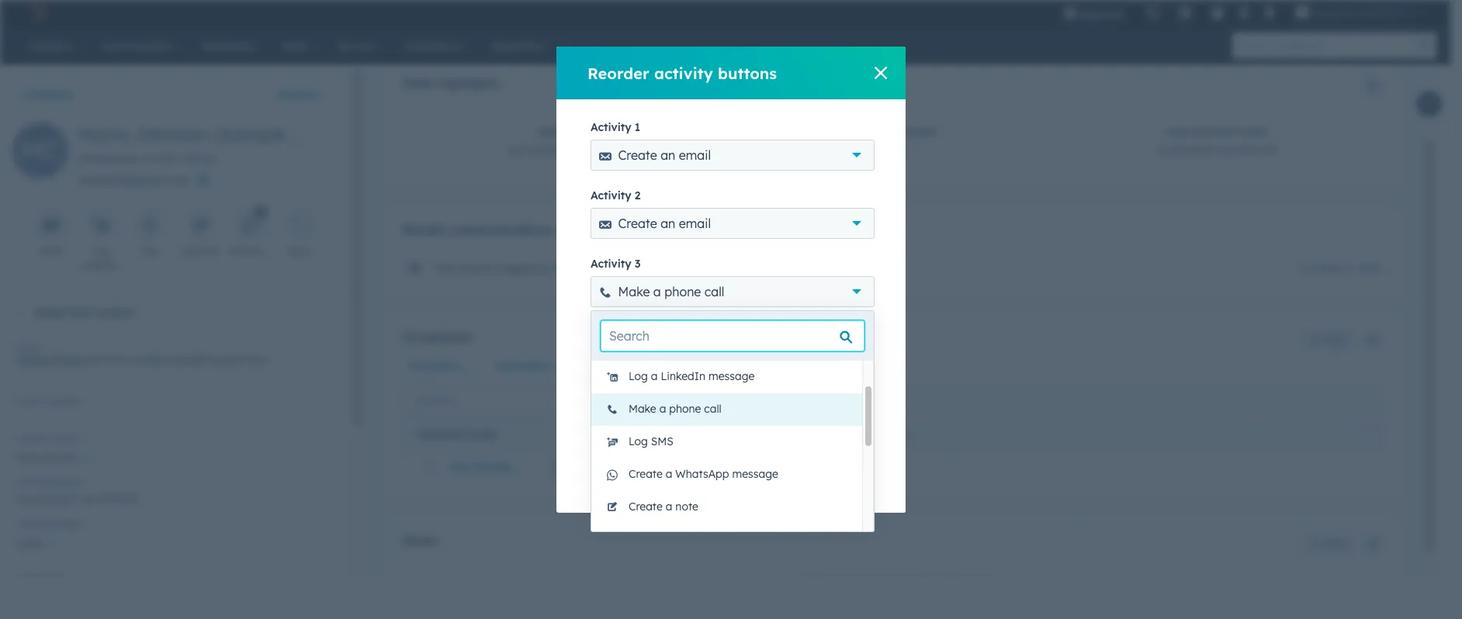 Task type: vqa. For each thing, say whether or not it's contained in the screenshot.


Task type: locate. For each thing, give the bounding box(es) containing it.
owner
[[456, 360, 485, 372], [53, 433, 80, 445]]

activity left 3
[[591, 257, 632, 271]]

2 pm from the left
[[1239, 144, 1255, 158]]

last
[[1166, 127, 1190, 138], [575, 360, 595, 372], [16, 476, 34, 488]]

create a whatsapp message button
[[592, 459, 862, 491]]

0 vertical spatial phone
[[16, 396, 43, 408]]

this right about at the left of page
[[70, 306, 90, 320]]

0 horizontal spatial (sample
[[214, 123, 286, 146]]

about this contact button
[[0, 292, 335, 334]]

sms
[[200, 245, 219, 257], [644, 352, 670, 368], [651, 435, 674, 449]]

0 vertical spatial maria
[[78, 123, 129, 146]]

4,
[[1346, 262, 1355, 276]]

Phone number text field
[[16, 394, 335, 425]]

2 vertical spatial last
[[16, 476, 34, 488]]

0 horizontal spatial lifecycle
[[16, 519, 54, 530]]

last inside the last activity date 10/27/2023 1:29 pm edt
[[1166, 127, 1190, 138]]

1 horizontal spatial lifecycle
[[850, 127, 903, 138]]

email down email icon
[[39, 245, 63, 257]]

1 vertical spatial add
[[1326, 538, 1344, 549]]

activity left 1
[[591, 120, 632, 134]]

linkedin inside log linkedin message
[[81, 259, 120, 271]]

edt inside the create date 10/18/2023 5:30 pm edt
[[612, 144, 632, 158]]

0 horizontal spatial contact)
[[291, 123, 368, 146]]

1 vertical spatial sms
[[644, 352, 670, 368]]

riot games
[[450, 460, 513, 474]]

0 horizontal spatial press to sort. element
[[601, 428, 607, 441]]

schultz for tara schultz logged an email with maria johnson (sample contact)
[[459, 262, 496, 276]]

johnson right 3
[[646, 262, 692, 276]]

a up riot.com
[[661, 421, 668, 436]]

search button
[[1411, 33, 1437, 59]]

0 horizontal spatial linkedin
[[81, 259, 120, 271]]

1 vertical spatial 2
[[635, 189, 641, 203]]

press to sort. element for phone number
[[1363, 428, 1369, 441]]

lifecycle left the stage
[[850, 127, 903, 138]]

lead for lead status
[[495, 360, 518, 372]]

company owner button
[[403, 356, 485, 377]]

0 horizontal spatial phone
[[16, 396, 43, 408]]

an
[[661, 147, 676, 163], [661, 216, 676, 231], [537, 262, 550, 276]]

0 vertical spatial call
[[705, 284, 725, 300]]

create an email up 3
[[618, 216, 711, 231]]

0 horizontal spatial tara
[[16, 451, 38, 465]]

0 vertical spatial contact)
[[291, 123, 368, 146]]

1 horizontal spatial pm
[[1239, 144, 1255, 158]]

2 add button from the top
[[1302, 534, 1354, 554]]

0 horizontal spatial maria
[[78, 123, 129, 146]]

recent communications
[[403, 222, 552, 238]]

email for activity 1
[[679, 147, 711, 163]]

email for activity 2
[[679, 216, 711, 231]]

0 horizontal spatial edt
[[612, 144, 632, 158]]

make down 3
[[618, 284, 650, 300]]

2 add from the top
[[1326, 538, 1344, 549]]

activity for activity 1
[[591, 120, 632, 134]]

search search field up 'name'
[[407, 386, 596, 414]]

1 vertical spatial phone
[[829, 429, 863, 441]]

1 horizontal spatial (sample
[[696, 262, 740, 276]]

0 vertical spatial make
[[618, 284, 650, 300]]

Search search field
[[601, 321, 865, 352], [407, 386, 596, 414]]

1 press to sort. image from the left
[[601, 428, 607, 439]]

lead status
[[495, 360, 551, 372]]

email down the caret icon
[[16, 342, 40, 353]]

edt right 1:29
[[1258, 144, 1278, 158]]

0 horizontal spatial johnson
[[134, 123, 208, 146]]

2 press to sort. element from the left
[[1363, 428, 1369, 441]]

add for deals
[[1326, 538, 1344, 549]]

1 add from the top
[[1326, 334, 1344, 345]]

0 vertical spatial owner
[[456, 360, 485, 372]]

associated
[[809, 575, 865, 589]]

0 vertical spatial games
[[180, 151, 216, 165]]

phone number
[[16, 396, 79, 408]]

data highlights
[[403, 75, 499, 91]]

company down companies
[[409, 360, 453, 372]]

create inside the create date 10/18/2023 5:30 pm edt
[[537, 127, 574, 138]]

lifecycle for lifecycle stage lead
[[850, 127, 903, 138]]

1 horizontal spatial schultz
[[459, 262, 496, 276]]

0 vertical spatial this
[[70, 306, 90, 320]]

tara down recent
[[434, 262, 456, 276]]

0 vertical spatial phone
[[665, 284, 701, 300]]

0 vertical spatial schultz
[[459, 262, 496, 276]]

1 vertical spatial this
[[922, 575, 940, 589]]

2 vertical spatial sms
[[651, 435, 674, 449]]

2 right studios
[[1402, 6, 1407, 19]]

menu item
[[1135, 0, 1138, 25]]

1 pm from the left
[[593, 144, 609, 158]]

hubspot link
[[19, 3, 58, 22]]

log sms button
[[592, 426, 862, 459]]

activity down the create date 10/18/2023 5:30 pm edt on the top left
[[591, 189, 632, 203]]

1 press to sort. element from the left
[[601, 428, 607, 441]]

log sms down log sms icon at the top
[[181, 245, 219, 257]]

1 horizontal spatial riot
[[450, 460, 473, 474]]

create date 10/18/2023 5:30 pm edt
[[507, 127, 632, 158]]

create a whatsapp message
[[618, 421, 789, 436], [629, 467, 778, 481]]

johnson up at
[[134, 123, 208, 146]]

0 horizontal spatial press to sort. image
[[601, 428, 607, 439]]

1 horizontal spatial linkedin
[[661, 370, 706, 383]]

0 horizontal spatial 2
[[635, 189, 641, 203]]

1 vertical spatial schultz
[[41, 451, 77, 465]]

last up 10/27/2023
[[1166, 127, 1190, 138]]

message
[[81, 273, 120, 285], [709, 370, 755, 383], [737, 421, 789, 436], [732, 467, 778, 481]]

marketplaces button
[[1169, 0, 1202, 25]]

email
[[39, 245, 63, 257], [16, 342, 40, 353]]

create
[[537, 127, 574, 138], [618, 147, 657, 163], [618, 216, 657, 231], [662, 360, 693, 372], [618, 421, 657, 436], [629, 467, 663, 481], [629, 500, 663, 514]]

lead button
[[16, 528, 335, 553]]

call image
[[143, 218, 157, 233]]

1 vertical spatial contact)
[[744, 262, 791, 276]]

company up riot.com
[[635, 429, 683, 441]]

5
[[635, 394, 641, 408]]

activity left 4
[[591, 325, 632, 339]]

email inside email deepdark@gmail.com, emailmaria@hubspot.com
[[16, 342, 40, 353]]

number
[[46, 396, 79, 408]]

log up riot.com
[[629, 435, 648, 449]]

call up domain
[[704, 402, 722, 416]]

whatsapp
[[228, 245, 274, 257], [672, 421, 733, 436], [676, 467, 729, 481]]

2 vertical spatial log sms
[[629, 435, 674, 449]]

phone up the company domain name
[[669, 402, 701, 416]]

contact) down actions popup button
[[291, 123, 368, 146]]

a left link opens in a new window image
[[666, 467, 673, 481]]

2 create an email from the top
[[618, 216, 711, 231]]

search image
[[1418, 40, 1429, 51]]

create inside popup button
[[662, 360, 693, 372]]

tara for tara schultz
[[16, 451, 38, 465]]

last for last contacted
[[16, 476, 34, 488]]

message down name
[[732, 467, 778, 481]]

0 horizontal spatial this
[[70, 306, 90, 320]]

1 vertical spatial games
[[476, 460, 513, 474]]

1 vertical spatial create a whatsapp message
[[629, 467, 778, 481]]

notifications image
[[1263, 7, 1277, 21]]

domain
[[685, 429, 727, 441]]

maria right with
[[611, 262, 643, 276]]

johnson
[[134, 123, 208, 146], [646, 262, 692, 276]]

1 vertical spatial email
[[16, 342, 40, 353]]

2 vertical spatial whatsapp
[[676, 467, 729, 481]]

0 vertical spatial lifecycle
[[850, 127, 903, 138]]

log sms down 4
[[618, 352, 670, 368]]

riot.com
[[640, 460, 688, 474]]

date inside popup button
[[636, 360, 658, 372]]

games inside maria johnson (sample contact) salesperson at riot games
[[180, 151, 216, 165]]

0 vertical spatial tara
[[434, 262, 456, 276]]

lead status button
[[490, 356, 563, 377]]

1 horizontal spatial contact)
[[744, 262, 791, 276]]

log a linkedin message button
[[592, 361, 862, 394]]

make inside popup button
[[618, 284, 650, 300]]

1 vertical spatial an
[[661, 216, 676, 231]]

log linkedin message image
[[94, 218, 108, 233]]

sms down log sms icon at the top
[[200, 245, 219, 257]]

phone down maria johnson (sample contact) link
[[665, 284, 701, 300]]

1 horizontal spatial last
[[575, 360, 595, 372]]

1 vertical spatial last
[[575, 360, 595, 372]]

message right domain
[[737, 421, 789, 436]]

menu containing apoptosis studios 2
[[1053, 0, 1432, 25]]

phone left number
[[16, 396, 43, 408]]

press to sort. element
[[601, 428, 607, 441], [1363, 428, 1369, 441]]

add for companies
[[1326, 334, 1344, 345]]

a for log a linkedin message button
[[651, 370, 658, 383]]

log sms image
[[193, 218, 207, 233]]

of
[[908, 575, 919, 589]]

1 vertical spatial owner
[[53, 433, 80, 445]]

upgrade image
[[1064, 7, 1078, 21]]

1 vertical spatial log sms
[[618, 352, 670, 368]]

activity left 5
[[591, 394, 632, 408]]

cancel
[[685, 472, 721, 486]]

owner up "tara schultz" at the left of the page
[[53, 433, 80, 445]]

maria
[[78, 123, 129, 146], [611, 262, 643, 276]]

0 vertical spatial email
[[679, 147, 711, 163]]

0 vertical spatial log sms
[[181, 245, 219, 257]]

log down log sms icon at the top
[[181, 245, 197, 257]]

list box containing log a linkedin message
[[592, 361, 874, 557]]

schultz
[[459, 262, 496, 276], [41, 451, 77, 465]]

a for make a phone call button
[[660, 402, 666, 416]]

companies
[[403, 330, 472, 345]]

call down maria johnson (sample contact) link
[[705, 284, 725, 300]]

tara schultz logged an email with maria johnson (sample contact)
[[434, 262, 791, 276]]

email link
[[553, 262, 584, 276]]

make a phone call down maria johnson (sample contact) link
[[618, 284, 725, 300]]

lifecycle left stage
[[16, 519, 54, 530]]

1 vertical spatial make
[[629, 402, 657, 416]]

owner down companies
[[456, 360, 485, 372]]

last activity date 10/27/2023 1:29 pm edt
[[1156, 127, 1278, 158]]

2 press to sort. image from the left
[[1363, 428, 1369, 439]]

phone inside button
[[669, 402, 701, 416]]

make a phone call button
[[592, 394, 862, 426]]

1 horizontal spatial press to sort. image
[[1363, 428, 1369, 439]]

1 horizontal spatial johnson
[[646, 262, 692, 276]]

log down 4
[[618, 352, 640, 368]]

1 vertical spatial make a phone call
[[629, 402, 722, 416]]

0 vertical spatial (sample
[[214, 123, 286, 146]]

1 vertical spatial linkedin
[[661, 370, 706, 383]]

(sample
[[214, 123, 286, 146], [696, 262, 740, 276]]

2 edt from the left
[[1258, 144, 1278, 158]]

0 vertical spatial 2
[[1402, 6, 1407, 19]]

1 horizontal spatial edt
[[1258, 144, 1278, 158]]

log sms up riot.com
[[629, 435, 674, 449]]

riot right at
[[156, 151, 177, 165]]

4
[[635, 325, 642, 339]]

1 call from the top
[[705, 284, 725, 300]]

caret image
[[12, 311, 22, 315]]

0 vertical spatial create a whatsapp message
[[618, 421, 789, 436]]

games right at
[[180, 151, 216, 165]]

make inside button
[[629, 402, 657, 416]]

schultz for tara schultz
[[41, 451, 77, 465]]

1 create an email from the top
[[618, 147, 711, 163]]

1 vertical spatial call
[[704, 402, 722, 416]]

link opens in a new window image
[[691, 463, 702, 474]]

sms up riot.com
[[651, 435, 674, 449]]

a left note
[[666, 500, 673, 514]]

create a whatsapp message inside popup button
[[618, 421, 789, 436]]

1 vertical spatial lifecycle
[[16, 519, 54, 530]]

1 horizontal spatial tara
[[434, 262, 456, 276]]

owner inside company owner popup button
[[456, 360, 485, 372]]

email for email
[[39, 245, 63, 257]]

status
[[40, 573, 67, 585]]

1 vertical spatial email
[[679, 216, 711, 231]]

make a phone call inside popup button
[[618, 284, 725, 300]]

this right 'of'
[[922, 575, 940, 589]]

help button
[[1205, 0, 1232, 25]]

create date button
[[656, 356, 730, 377]]

make a phone call up the company domain name
[[629, 402, 722, 416]]

activity inside the last activity date 10/27/2023 1:29 pm edt
[[1193, 127, 1240, 138]]

0 vertical spatial create an email
[[618, 147, 711, 163]]

search search field up log a linkedin message button
[[601, 321, 865, 352]]

2 up 3
[[635, 189, 641, 203]]

activity
[[591, 120, 632, 134], [1193, 127, 1240, 138], [591, 189, 632, 203], [591, 257, 632, 271], [591, 325, 632, 339], [598, 360, 633, 372], [591, 394, 632, 408]]

owner for contact owner
[[53, 433, 80, 445]]

hubspot image
[[28, 3, 47, 22]]

2 horizontal spatial last
[[1166, 127, 1190, 138]]

1 vertical spatial tara
[[16, 451, 38, 465]]

2 create an email button from the top
[[591, 208, 875, 239]]

lifecycle
[[850, 127, 903, 138], [16, 519, 54, 530]]

create an email down 1
[[618, 147, 711, 163]]

marketplaces image
[[1179, 7, 1193, 21]]

1 vertical spatial whatsapp
[[672, 421, 733, 436]]

a right 5
[[660, 402, 666, 416]]

company left 'name'
[[418, 429, 465, 441]]

list box
[[592, 361, 874, 557]]

log down log linkedin message 'image'
[[92, 245, 109, 257]]

0 vertical spatial make a phone call
[[618, 284, 725, 300]]

schultz down recent communications
[[459, 262, 496, 276]]

make down last activity date
[[629, 402, 657, 416]]

0 horizontal spatial games
[[180, 151, 216, 165]]

0 vertical spatial whatsapp
[[228, 245, 274, 257]]

0 vertical spatial search search field
[[601, 321, 865, 352]]

lead for lead status
[[16, 573, 37, 585]]

0 vertical spatial last
[[1166, 127, 1190, 138]]

edt down the activity 1
[[612, 144, 632, 158]]

call
[[705, 284, 725, 300], [704, 402, 722, 416]]

this
[[70, 306, 90, 320], [922, 575, 940, 589]]

log sms button
[[591, 345, 875, 376]]

date inside the create date 10/18/2023 5:30 pm edt
[[577, 127, 602, 138]]

0 vertical spatial linkedin
[[81, 259, 120, 271]]

1 horizontal spatial 2
[[1402, 6, 1407, 19]]

menu
[[1053, 0, 1432, 25]]

231-
[[858, 460, 879, 474]]

0 vertical spatial johnson
[[134, 123, 208, 146]]

tara inside popup button
[[16, 451, 38, 465]]

tara schultz button
[[16, 442, 335, 468]]

make a phone call inside button
[[629, 402, 722, 416]]

activity for activity 3
[[591, 257, 632, 271]]

maria up 'salesperson'
[[78, 123, 129, 146]]

name
[[468, 429, 496, 441]]

riot inside maria johnson (sample contact) salesperson at riot games
[[156, 151, 177, 165]]

log sms inside button
[[629, 435, 674, 449]]

apoptosis studios 2 button
[[1287, 0, 1431, 25]]

company name
[[418, 429, 496, 441]]

schultz inside popup button
[[41, 451, 77, 465]]

1 add button from the top
[[1302, 330, 1354, 350]]

email for email deepdark@gmail.com, emailmaria@hubspot.com
[[16, 342, 40, 353]]

actions
[[277, 88, 317, 102]]

contact) up make a phone call popup button at the top
[[744, 262, 791, 276]]

riot down company name
[[450, 460, 473, 474]]

date inside popup button
[[695, 360, 718, 372]]

last inside 'last activity date' popup button
[[575, 360, 595, 372]]

create an email for activity 1
[[618, 147, 711, 163]]

date inside the last activity date 10/27/2023 1:29 pm edt
[[1243, 127, 1268, 138]]

(sample down actions
[[214, 123, 286, 146]]

activity for activity 5
[[591, 394, 632, 408]]

press to sort. image
[[601, 428, 607, 439], [1363, 428, 1369, 439]]

tara
[[434, 262, 456, 276], [16, 451, 38, 465]]

1 vertical spatial create an email
[[618, 216, 711, 231]]

call inside popup button
[[705, 284, 725, 300]]

1 vertical spatial phone
[[669, 402, 701, 416]]

activity down "activity 4"
[[598, 360, 633, 372]]

create an email
[[618, 147, 711, 163], [618, 216, 711, 231]]

0 horizontal spatial pm
[[593, 144, 609, 158]]

games down 'name'
[[476, 460, 513, 474]]

about this contact
[[34, 306, 134, 320]]

riot
[[156, 151, 177, 165], [450, 460, 473, 474]]

sms up the log a linkedin message
[[644, 352, 670, 368]]

a for create a whatsapp message button
[[666, 467, 673, 481]]

0 horizontal spatial owner
[[53, 433, 80, 445]]

2 call from the top
[[704, 402, 722, 416]]

0 vertical spatial riot
[[156, 151, 177, 165]]

phone
[[665, 284, 701, 300], [669, 402, 701, 416]]

games
[[180, 151, 216, 165], [476, 460, 513, 474]]

phone up 424-
[[829, 429, 863, 441]]

1 horizontal spatial press to sort. element
[[1363, 428, 1369, 441]]

tara schultz image
[[1296, 5, 1310, 19]]

lifecycle inside lifecycle stage lead
[[850, 127, 903, 138]]

1122
[[879, 460, 900, 474]]

1 vertical spatial maria
[[611, 262, 643, 276]]

1 create an email button from the top
[[591, 140, 875, 171]]

1 edt from the left
[[612, 144, 632, 158]]

0 vertical spatial add button
[[1302, 330, 1354, 350]]

last down "activity 4"
[[575, 360, 595, 372]]

number
[[866, 429, 907, 441]]

create an email button for activity 2
[[591, 208, 875, 239]]

tara down contact
[[16, 451, 38, 465]]

1 horizontal spatial owner
[[456, 360, 485, 372]]

0 horizontal spatial last
[[16, 476, 34, 488]]

last down "tara schultz" at the left of the page
[[16, 476, 34, 488]]

company inside company owner popup button
[[409, 360, 453, 372]]

1:29
[[1216, 144, 1236, 158]]

make
[[618, 284, 650, 300], [629, 402, 657, 416]]

this inside dropdown button
[[70, 306, 90, 320]]

0 vertical spatial an
[[661, 147, 676, 163]]

pm right 5:30
[[593, 144, 609, 158]]

0 horizontal spatial riot
[[156, 151, 177, 165]]

(sample up make a phone call popup button at the top
[[696, 262, 740, 276]]

activity up 1:29
[[1193, 127, 1240, 138]]

0 vertical spatial add
[[1326, 334, 1344, 345]]

1 horizontal spatial phone
[[829, 429, 863, 441]]

schultz down contact owner
[[41, 451, 77, 465]]

1 horizontal spatial search search field
[[601, 321, 865, 352]]

a left create date
[[651, 370, 658, 383]]

riot.com link
[[640, 460, 704, 474]]

october
[[1301, 262, 1343, 276]]

pm right 1:29
[[1239, 144, 1255, 158]]



Task type: describe. For each thing, give the bounding box(es) containing it.
salesperson
[[78, 151, 140, 165]]

1 vertical spatial search search field
[[407, 386, 596, 414]]

lead status
[[16, 573, 67, 585]]

more
[[288, 245, 310, 257]]

call inside button
[[704, 402, 722, 416]]

last for last activity date
[[575, 360, 595, 372]]

maria inside maria johnson (sample contact) salesperson at riot games
[[78, 123, 129, 146]]

add button for companies
[[1302, 330, 1354, 350]]

3
[[635, 257, 641, 271]]

call
[[142, 245, 158, 257]]

company owner
[[409, 360, 485, 372]]

phone inside popup button
[[665, 284, 701, 300]]

Search HubSpot search field
[[1233, 33, 1423, 59]]

tara for tara schultz logged an email with maria johnson (sample contact)
[[434, 262, 456, 276]]

2 vertical spatial email
[[553, 262, 584, 276]]

create a note
[[629, 500, 699, 514]]

with
[[587, 262, 608, 276]]

activity 3
[[591, 257, 641, 271]]

create an email for activity 2
[[618, 216, 711, 231]]

2 inside popup button
[[1402, 6, 1407, 19]]

an for 1
[[661, 147, 676, 163]]

message up make a phone call button
[[709, 370, 755, 383]]

add button for deals
[[1302, 534, 1354, 554]]

log inside log linkedin message
[[92, 245, 109, 257]]

objects
[[868, 575, 905, 589]]

create a whatsapp message button
[[591, 413, 875, 444]]

Last contacted text field
[[16, 485, 335, 510]]

apoptosis
[[1313, 6, 1361, 19]]

contact) inside maria johnson (sample contact) salesperson at riot games
[[291, 123, 368, 146]]

email deepdark@gmail.com, emailmaria@hubspot.com
[[16, 342, 270, 367]]

october 4, 2023
[[1301, 262, 1383, 276]]

mc button
[[12, 123, 68, 184]]

contacted
[[37, 476, 81, 488]]

10/27/2023
[[1156, 144, 1213, 158]]

upgrade
[[1081, 8, 1124, 20]]

create an email button for activity 1
[[591, 140, 875, 171]]

company for company domain name
[[635, 429, 683, 441]]

lead for lead
[[16, 536, 41, 550]]

log inside popup button
[[618, 352, 640, 368]]

tara schultz
[[16, 451, 77, 465]]

phone for phone number
[[16, 396, 43, 408]]

activity 2
[[591, 189, 641, 203]]

0 vertical spatial sms
[[200, 245, 219, 257]]

note
[[676, 500, 699, 514]]

status
[[521, 360, 551, 372]]

last contacted
[[16, 476, 81, 488]]

5:30
[[568, 144, 590, 158]]

lifecycle stage
[[16, 519, 81, 530]]

contacts link
[[12, 88, 72, 102]]

owner for company owner
[[456, 360, 485, 372]]

exist.
[[969, 575, 996, 589]]

lifecycle for lifecycle stage
[[16, 519, 54, 530]]

sms inside button
[[651, 435, 674, 449]]

pm inside the create date 10/18/2023 5:30 pm edt
[[593, 144, 609, 158]]

424-
[[834, 460, 858, 474]]

notifications button
[[1257, 0, 1284, 25]]

press to sort. image for phone number
[[1363, 428, 1369, 439]]

activity 1
[[591, 120, 641, 134]]

buttons
[[718, 63, 777, 83]]

message inside popup button
[[737, 421, 789, 436]]

pm inside the last activity date 10/27/2023 1:29 pm edt
[[1239, 144, 1255, 158]]

activity for activity 2
[[591, 189, 632, 203]]

actions button
[[267, 79, 338, 110]]

stage
[[56, 519, 81, 530]]

whatsapp inside button
[[676, 467, 729, 481]]

log up 5
[[629, 370, 648, 383]]

whatsapp inside popup button
[[672, 421, 733, 436]]

phone for phone number
[[829, 429, 863, 441]]

2023
[[1358, 262, 1383, 276]]

calling icon image
[[1146, 6, 1160, 20]]

more image
[[292, 218, 306, 233]]

phone number
[[829, 429, 907, 441]]

reorder activity buttons
[[588, 63, 777, 83]]

activity inside popup button
[[598, 360, 633, 372]]

lead inside lifecycle stage lead
[[880, 144, 906, 158]]

linkedin inside button
[[661, 370, 706, 383]]

424-231-1122
[[834, 460, 900, 474]]

name
[[729, 429, 757, 441]]

(sample inside maria johnson (sample contact) salesperson at riot games
[[214, 123, 286, 146]]

a down maria johnson (sample contact) link
[[654, 284, 661, 300]]

apoptosis studios 2
[[1313, 6, 1407, 19]]

data
[[403, 75, 434, 91]]

1 vertical spatial riot
[[450, 460, 473, 474]]

log a linkedin message
[[629, 370, 755, 383]]

2 vertical spatial an
[[537, 262, 550, 276]]

highlights
[[437, 75, 499, 91]]

lifecycle stage lead
[[850, 127, 936, 158]]

deals
[[403, 533, 438, 549]]

10/18/2023
[[507, 144, 565, 158]]

recent
[[403, 222, 445, 238]]

1 horizontal spatial games
[[476, 460, 513, 474]]

close image
[[875, 67, 887, 79]]

create a whatsapp message inside button
[[629, 467, 778, 481]]

settings image
[[1237, 7, 1251, 21]]

edt inside the last activity date 10/27/2023 1:29 pm edt
[[1258, 144, 1278, 158]]

activity 4
[[591, 325, 642, 339]]

link opens in a new window image
[[691, 463, 702, 474]]

maria johnson (sample contact) salesperson at riot games
[[78, 123, 368, 165]]

last for last activity date 10/27/2023 1:29 pm edt
[[1166, 127, 1190, 138]]

message up contact
[[81, 273, 120, 285]]

last activity date button
[[570, 356, 658, 377]]

whatsapp image
[[243, 218, 257, 233]]

deepdark@gmail.com,
[[16, 353, 131, 367]]

company for company owner
[[409, 360, 453, 372]]

primary
[[558, 461, 595, 473]]

activity for activity 4
[[591, 325, 632, 339]]

stage
[[906, 127, 936, 138]]

an for 2
[[661, 216, 676, 231]]

press to sort. image for company name
[[601, 428, 607, 439]]

company domain name
[[635, 429, 757, 441]]

about
[[34, 306, 67, 320]]

reorder
[[588, 63, 650, 83]]

communications
[[449, 222, 552, 238]]

contact
[[93, 306, 134, 320]]

last activity date
[[575, 360, 658, 372]]

no
[[791, 575, 806, 589]]

settings link
[[1235, 4, 1254, 21]]

make a phone call button
[[591, 276, 875, 307]]

sms inside popup button
[[644, 352, 670, 368]]

create a note button
[[592, 491, 862, 524]]

johnson inside maria johnson (sample contact) salesperson at riot games
[[134, 123, 208, 146]]

studios
[[1363, 6, 1399, 19]]

press to sort. element for company name
[[601, 428, 607, 441]]

activity 5
[[591, 394, 641, 408]]

help image
[[1211, 7, 1225, 21]]

a for create a note button
[[666, 500, 673, 514]]

1 vertical spatial johnson
[[646, 262, 692, 276]]

log linkedin message
[[81, 245, 120, 285]]

company for company name
[[418, 429, 465, 441]]

1
[[635, 120, 641, 134]]

log sms inside popup button
[[618, 352, 670, 368]]

calling icon button
[[1140, 2, 1166, 23]]

email image
[[44, 218, 58, 233]]

create date
[[662, 360, 718, 372]]

1 vertical spatial (sample
[[696, 262, 740, 276]]

1 horizontal spatial maria
[[611, 262, 643, 276]]

no associated objects of this type exist.
[[791, 575, 996, 589]]



